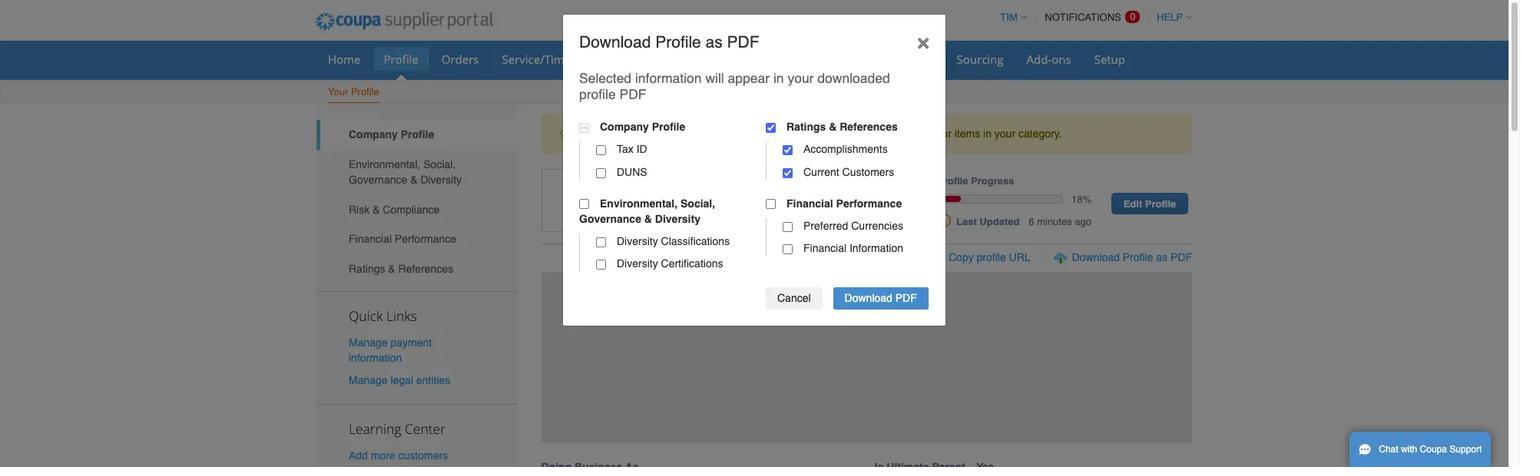 Task type: locate. For each thing, give the bounding box(es) containing it.
manage for manage payment information
[[349, 336, 388, 349]]

add-
[[1027, 51, 1052, 67]]

0 vertical spatial profile
[[579, 87, 616, 102]]

0 vertical spatial download
[[579, 33, 651, 51]]

1 horizontal spatial in
[[984, 128, 992, 140]]

social,
[[424, 158, 456, 171], [681, 197, 715, 210]]

0 vertical spatial ratings & references
[[787, 121, 898, 133]]

tax id
[[617, 143, 648, 155]]

environmental, down duns
[[600, 197, 678, 210]]

pdf down edit profile
[[1171, 251, 1193, 264]]

references up accomplishments
[[840, 121, 898, 133]]

2 vertical spatial download
[[845, 292, 893, 304]]

pdf down preview
[[896, 292, 917, 304]]

tim burton enterprises banner
[[536, 169, 1209, 467]]

0 vertical spatial download profile as pdf
[[579, 33, 760, 51]]

pdf inside 'download pdf' link
[[896, 292, 917, 304]]

quick links
[[349, 306, 417, 325]]

environmental, social, governance & diversity up diversity classifications
[[579, 197, 715, 225]]

quick
[[349, 306, 383, 325]]

0 horizontal spatial governance
[[349, 174, 407, 186]]

0 vertical spatial environmental, social, governance & diversity
[[349, 158, 462, 186]]

1 vertical spatial references
[[398, 263, 453, 275]]

1 horizontal spatial environmental,
[[600, 197, 678, 210]]

profile up environmental, social, governance & diversity link
[[401, 129, 434, 141]]

profile down edit
[[1123, 251, 1154, 264]]

0 horizontal spatial download profile as pdf
[[579, 33, 760, 51]]

service/time
[[502, 51, 571, 67]]

& up accomplishments
[[829, 121, 837, 133]]

performance inside financial performance link
[[395, 233, 456, 245]]

1 horizontal spatial download
[[845, 292, 893, 304]]

diversity
[[421, 174, 462, 186], [655, 213, 701, 225], [617, 235, 658, 247], [617, 258, 658, 270]]

profile left url
[[977, 251, 1006, 264]]

your left the "category." at top right
[[995, 128, 1016, 140]]

1 vertical spatial ratings
[[349, 263, 385, 275]]

1 horizontal spatial environmental, social, governance & diversity
[[579, 197, 715, 225]]

0 horizontal spatial ratings & references
[[349, 263, 453, 275]]

your
[[788, 71, 814, 86], [637, 128, 658, 140], [995, 128, 1016, 140]]

company profile inside × dialog
[[600, 121, 686, 133]]

profile down the 'selected'
[[579, 87, 616, 102]]

download profile as pdf
[[579, 33, 760, 51], [1072, 251, 1193, 264]]

1 horizontal spatial social,
[[681, 197, 715, 210]]

profile inside alert
[[661, 128, 691, 140]]

0 horizontal spatial performance
[[395, 233, 456, 245]]

company profile link
[[317, 120, 518, 150]]

coupa supplier portal image
[[305, 2, 503, 41]]

2 vertical spatial profile
[[977, 251, 1006, 264]]

ratings & references up accomplishments
[[787, 121, 898, 133]]

social, down company profile link
[[424, 158, 456, 171]]

governance inside × dialog
[[579, 213, 642, 225]]

environmental, down company profile link
[[349, 158, 421, 171]]

payment
[[391, 336, 432, 349]]

manage down quick at bottom
[[349, 336, 388, 349]]

in right appear
[[774, 71, 784, 86]]

company profile up environmental, social, governance & diversity link
[[349, 129, 434, 141]]

download inside button
[[1072, 251, 1120, 264]]

2 horizontal spatial profile
[[977, 251, 1006, 264]]

× button
[[901, 14, 946, 68]]

profile
[[579, 87, 616, 102], [661, 128, 691, 140], [977, 251, 1006, 264]]

downloaded
[[818, 71, 890, 86]]

more
[[371, 449, 395, 462]]

with
[[1401, 444, 1418, 455]]

0 vertical spatial as
[[706, 33, 723, 51]]

preview
[[890, 251, 927, 264]]

1 manage from the top
[[349, 336, 388, 349]]

learning center
[[349, 419, 446, 438]]

0 vertical spatial performance
[[836, 197, 902, 210]]

download pdf link
[[833, 288, 929, 310]]

information inside manage payment information
[[349, 352, 402, 364]]

entities
[[416, 374, 451, 386]]

profile right edit
[[1146, 198, 1177, 210]]

financial information
[[804, 242, 904, 255]]

legal
[[391, 374, 413, 386]]

chat
[[1379, 444, 1399, 455]]

download profile as pdf inside × dialog
[[579, 33, 760, 51]]

1 horizontal spatial performance
[[836, 197, 902, 210]]

1 horizontal spatial references
[[840, 121, 898, 133]]

download for 'download pdf' link
[[845, 292, 893, 304]]

1 vertical spatial profile
[[661, 128, 691, 140]]

cancel button
[[766, 288, 823, 310]]

1 horizontal spatial as
[[1157, 251, 1168, 264]]

1 vertical spatial social,
[[681, 197, 715, 210]]

0 vertical spatial coupa
[[793, 128, 825, 140]]

manage for manage legal entities
[[349, 374, 388, 386]]

financial
[[787, 197, 833, 210], [349, 233, 392, 245], [804, 242, 847, 255]]

1 horizontal spatial company
[[600, 121, 649, 133]]

discovered
[[723, 128, 775, 140]]

get
[[706, 128, 720, 140]]

1 vertical spatial ratings & references
[[349, 263, 453, 275]]

1 vertical spatial environmental,
[[600, 197, 678, 210]]

add more customers link
[[349, 449, 448, 462]]

complete
[[588, 128, 634, 140]]

environmental,
[[349, 158, 421, 171], [600, 197, 678, 210]]

& right risk
[[373, 203, 380, 216]]

performance up currencies
[[836, 197, 902, 210]]

edit profile link
[[1112, 193, 1189, 215]]

1 vertical spatial as
[[1157, 251, 1168, 264]]

1 horizontal spatial financial performance
[[787, 197, 902, 210]]

social, up classifications
[[681, 197, 715, 210]]

2 manage from the top
[[349, 374, 388, 386]]

0 vertical spatial in
[[774, 71, 784, 86]]

your right appear
[[788, 71, 814, 86]]

minutes
[[1037, 216, 1072, 227]]

0 horizontal spatial as
[[706, 33, 723, 51]]

governance up the risk & compliance at the top of the page
[[349, 174, 407, 186]]

0 horizontal spatial financial performance
[[349, 233, 456, 245]]

download
[[579, 33, 651, 51], [1072, 251, 1120, 264], [845, 292, 893, 304]]

0 horizontal spatial in
[[774, 71, 784, 86]]

learning
[[349, 419, 401, 438]]

company down your profile link
[[349, 129, 398, 141]]

as down edit profile
[[1157, 251, 1168, 264]]

coupa inside button
[[1420, 444, 1448, 455]]

diversity classifications
[[617, 235, 730, 247]]

download pdf
[[845, 292, 917, 304]]

company profile up id
[[600, 121, 686, 133]]

in
[[774, 71, 784, 86], [984, 128, 992, 140]]

add-ons
[[1027, 51, 1072, 67]]

performance up ratings & references link
[[395, 233, 456, 245]]

0 horizontal spatial profile
[[579, 87, 616, 102]]

download for download profile as pdf button
[[1072, 251, 1120, 264]]

manage inside manage payment information
[[349, 336, 388, 349]]

1 horizontal spatial ratings & references
[[787, 121, 898, 133]]

1 horizontal spatial download profile as pdf
[[1072, 251, 1193, 264]]

0 horizontal spatial references
[[398, 263, 453, 275]]

by
[[778, 128, 790, 140]]

information
[[635, 71, 702, 86], [349, 352, 402, 364]]

pdf
[[727, 33, 760, 51], [620, 87, 647, 102], [1171, 251, 1193, 264], [896, 292, 917, 304]]

preferred currencies
[[804, 220, 904, 232]]

selected
[[579, 71, 632, 86]]

complete your profile to get discovered by coupa buyers that are looking for items in your category. alert
[[541, 114, 1193, 153]]

0 vertical spatial references
[[840, 121, 898, 133]]

1 vertical spatial environmental, social, governance & diversity
[[579, 197, 715, 225]]

in inside alert
[[984, 128, 992, 140]]

information up manage legal entities at the left bottom of the page
[[349, 352, 402, 364]]

profile right your
[[351, 86, 379, 98]]

profile
[[656, 33, 701, 51], [384, 51, 419, 67], [351, 86, 379, 98], [652, 121, 686, 133], [401, 129, 434, 141], [937, 176, 969, 187], [1146, 198, 1177, 210], [856, 251, 887, 264], [1123, 251, 1154, 264]]

0 vertical spatial financial performance
[[787, 197, 902, 210]]

add more customers
[[349, 449, 448, 462]]

as up will
[[706, 33, 723, 51]]

2 horizontal spatial download
[[1072, 251, 1120, 264]]

profile preview
[[856, 251, 927, 264]]

financial down the preferred
[[804, 242, 847, 255]]

financial performance link
[[317, 224, 518, 254]]

ratings inside × dialog
[[787, 121, 826, 133]]

None checkbox
[[596, 145, 606, 155], [783, 168, 793, 178], [783, 244, 793, 254], [596, 145, 606, 155], [783, 168, 793, 178], [783, 244, 793, 254]]

1 vertical spatial download
[[1072, 251, 1120, 264]]

environmental, social, governance & diversity up compliance
[[349, 158, 462, 186]]

information left will
[[635, 71, 702, 86]]

& up compliance
[[410, 174, 418, 186]]

in right the "items"
[[984, 128, 992, 140]]

financial down risk
[[349, 233, 392, 245]]

profile preview link
[[856, 251, 927, 264]]

1 vertical spatial in
[[984, 128, 992, 140]]

performance
[[836, 197, 902, 210], [395, 233, 456, 245]]

chat with coupa support button
[[1350, 432, 1492, 467]]

financial performance down the risk & compliance at the top of the page
[[349, 233, 456, 245]]

0 horizontal spatial information
[[349, 352, 402, 364]]

0 vertical spatial information
[[635, 71, 702, 86]]

copy
[[949, 251, 974, 264]]

setup link
[[1085, 48, 1136, 71]]

1 vertical spatial manage
[[349, 374, 388, 386]]

sourcing link
[[947, 48, 1014, 71]]

1 vertical spatial financial performance
[[349, 233, 456, 245]]

0 horizontal spatial company
[[349, 129, 398, 141]]

manage payment information link
[[349, 336, 432, 364]]

1 horizontal spatial your
[[788, 71, 814, 86]]

your up id
[[637, 128, 658, 140]]

1 vertical spatial information
[[349, 352, 402, 364]]

financial performance inside financial performance link
[[349, 233, 456, 245]]

governance down tim
[[579, 213, 642, 225]]

references down financial performance link
[[398, 263, 453, 275]]

financial performance up "preferred currencies"
[[787, 197, 902, 210]]

0 horizontal spatial coupa
[[793, 128, 825, 140]]

will
[[706, 71, 724, 86]]

&
[[829, 121, 837, 133], [410, 174, 418, 186], [373, 203, 380, 216], [645, 213, 652, 225], [388, 263, 395, 275]]

download profile as pdf down edit
[[1072, 251, 1193, 264]]

1 horizontal spatial company profile
[[600, 121, 686, 133]]

profile inside button
[[1123, 251, 1154, 264]]

last
[[957, 216, 977, 227]]

your
[[328, 86, 348, 98]]

customers
[[843, 166, 895, 178]]

1 horizontal spatial profile
[[661, 128, 691, 140]]

download down profile preview 'link' at the bottom of page
[[845, 292, 893, 304]]

0 vertical spatial environmental,
[[349, 158, 421, 171]]

as
[[706, 33, 723, 51], [1157, 251, 1168, 264]]

1 horizontal spatial information
[[635, 71, 702, 86]]

1 vertical spatial coupa
[[1420, 444, 1448, 455]]

pdf down the 'selected'
[[620, 87, 647, 102]]

0 horizontal spatial ratings
[[349, 263, 385, 275]]

classifications
[[661, 235, 730, 247]]

0 horizontal spatial environmental,
[[349, 158, 421, 171]]

0 vertical spatial manage
[[349, 336, 388, 349]]

0 horizontal spatial download
[[579, 33, 651, 51]]

download up sheets
[[579, 33, 651, 51]]

company up tax
[[600, 121, 649, 133]]

& down financial performance link
[[388, 263, 395, 275]]

None checkbox
[[579, 123, 589, 133], [766, 123, 776, 133], [783, 145, 793, 155], [596, 168, 606, 178], [579, 199, 589, 209], [766, 199, 776, 209], [783, 222, 793, 232], [596, 237, 606, 247], [596, 260, 606, 270], [579, 123, 589, 133], [766, 123, 776, 133], [783, 145, 793, 155], [596, 168, 606, 178], [579, 199, 589, 209], [766, 199, 776, 209], [783, 222, 793, 232], [596, 237, 606, 247], [596, 260, 606, 270]]

manage payment information
[[349, 336, 432, 364]]

1 vertical spatial download profile as pdf
[[1072, 251, 1193, 264]]

ratings left buyers
[[787, 121, 826, 133]]

0 horizontal spatial social,
[[424, 158, 456, 171]]

6 minutes ago
[[1029, 216, 1092, 227]]

1 vertical spatial governance
[[579, 213, 642, 225]]

appear
[[728, 71, 770, 86]]

0 vertical spatial ratings
[[787, 121, 826, 133]]

coupa right with
[[1420, 444, 1448, 455]]

1 horizontal spatial governance
[[579, 213, 642, 225]]

1 vertical spatial performance
[[395, 233, 456, 245]]

manage legal entities
[[349, 374, 451, 386]]

edit
[[1124, 198, 1143, 210]]

1 horizontal spatial coupa
[[1420, 444, 1448, 455]]

ratings & references down financial performance link
[[349, 263, 453, 275]]

download down ago
[[1072, 251, 1120, 264]]

manage left legal
[[349, 374, 388, 386]]

diversity up risk & compliance link
[[421, 174, 462, 186]]

coupa inside alert
[[793, 128, 825, 140]]

× dialog
[[562, 13, 947, 326]]

profile left to
[[661, 128, 691, 140]]

coupa right by
[[793, 128, 825, 140]]

diversity up diversity classifications
[[655, 213, 701, 225]]

1 horizontal spatial ratings
[[787, 121, 826, 133]]

download profile as pdf up will
[[579, 33, 760, 51]]

ratings up quick at bottom
[[349, 263, 385, 275]]



Task type: vqa. For each thing, say whether or not it's contained in the screenshot.
SOCIAL, to the bottom
yes



Task type: describe. For each thing, give the bounding box(es) containing it.
preferred
[[804, 220, 849, 232]]

risk & compliance
[[349, 203, 440, 216]]

ago
[[1075, 216, 1092, 227]]

progress
[[971, 176, 1015, 187]]

profile left 'progress'
[[937, 176, 969, 187]]

updated
[[980, 216, 1020, 227]]

risk & compliance link
[[317, 195, 518, 224]]

environmental, social, governance & diversity link
[[317, 150, 518, 195]]

pdf inside download profile as pdf button
[[1171, 251, 1193, 264]]

tim burton enterprises image
[[541, 169, 603, 232]]

links
[[386, 306, 417, 325]]

your inside selected information will appear in your downloaded profile pdf
[[788, 71, 814, 86]]

home
[[328, 51, 361, 67]]

buyers
[[828, 128, 860, 140]]

that
[[863, 128, 881, 140]]

18%
[[1072, 194, 1092, 205]]

tax
[[617, 143, 634, 155]]

0 vertical spatial governance
[[349, 174, 407, 186]]

social, inside × dialog
[[681, 197, 715, 210]]

environmental, inside × dialog
[[600, 197, 678, 210]]

& down tim
[[645, 213, 652, 225]]

0 vertical spatial social,
[[424, 158, 456, 171]]

items
[[955, 128, 981, 140]]

copy profile url button
[[949, 250, 1031, 265]]

0 horizontal spatial your
[[637, 128, 658, 140]]

risk
[[349, 203, 370, 216]]

copy profile url
[[949, 251, 1031, 264]]

currencies
[[852, 220, 904, 232]]

information inside selected information will appear in your downloaded profile pdf
[[635, 71, 702, 86]]

selected information will appear in your downloaded profile pdf
[[579, 71, 890, 102]]

in inside selected information will appear in your downloaded profile pdf
[[774, 71, 784, 86]]

setup
[[1095, 51, 1126, 67]]

environmental, social, governance & diversity inside × dialog
[[579, 197, 715, 225]]

center
[[405, 419, 446, 438]]

0 horizontal spatial company profile
[[349, 129, 434, 141]]

support
[[1450, 444, 1482, 455]]

ratings & references link
[[317, 254, 518, 284]]

as inside × dialog
[[706, 33, 723, 51]]

pdf up appear
[[727, 33, 760, 51]]

×
[[917, 29, 930, 53]]

your profile link
[[327, 83, 380, 103]]

manage legal entities link
[[349, 374, 451, 386]]

profile inside button
[[977, 251, 1006, 264]]

certifications
[[661, 258, 723, 270]]

complete your profile to get discovered by coupa buyers that are looking for items in your category.
[[588, 128, 1062, 140]]

tim burton enterprises
[[619, 187, 838, 211]]

profile inside selected information will appear in your downloaded profile pdf
[[579, 87, 616, 102]]

for
[[939, 128, 952, 140]]

are
[[884, 128, 899, 140]]

service/time sheets
[[502, 51, 610, 67]]

compliance
[[383, 203, 440, 216]]

tim
[[619, 187, 654, 211]]

6
[[1029, 216, 1035, 227]]

download profile as pdf inside tim burton enterprises banner
[[1072, 251, 1193, 264]]

your profile
[[328, 86, 379, 98]]

sheets
[[574, 51, 610, 67]]

add-ons link
[[1017, 48, 1082, 71]]

orders link
[[432, 48, 489, 71]]

duns
[[617, 166, 647, 178]]

profile progress
[[937, 176, 1015, 187]]

profile down coupa supplier portal image in the left of the page
[[384, 51, 419, 67]]

financial performance inside × dialog
[[787, 197, 902, 210]]

add
[[349, 449, 368, 462]]

enterprises
[[729, 187, 838, 211]]

profile link
[[374, 48, 429, 71]]

diversity certifications
[[617, 258, 723, 270]]

cancel
[[778, 292, 811, 304]]

company inside × dialog
[[600, 121, 649, 133]]

current customers
[[804, 166, 895, 178]]

profile left to
[[652, 121, 686, 133]]

url
[[1009, 251, 1031, 264]]

last updated
[[957, 216, 1020, 227]]

ratings & references inside × dialog
[[787, 121, 898, 133]]

orders
[[442, 51, 479, 67]]

ons
[[1052, 51, 1072, 67]]

id
[[637, 143, 648, 155]]

edit profile
[[1124, 198, 1177, 210]]

information
[[850, 242, 904, 255]]

diversity down diversity classifications
[[617, 258, 658, 270]]

pdf inside selected information will appear in your downloaded profile pdf
[[620, 87, 647, 102]]

as inside download profile as pdf button
[[1157, 251, 1168, 264]]

service/time sheets link
[[492, 48, 620, 71]]

financial up the preferred
[[787, 197, 833, 210]]

performance inside × dialog
[[836, 197, 902, 210]]

references inside × dialog
[[840, 121, 898, 133]]

0 horizontal spatial environmental, social, governance & diversity
[[349, 158, 462, 186]]

diversity up diversity certifications
[[617, 235, 658, 247]]

burton
[[660, 187, 723, 211]]

category.
[[1019, 128, 1062, 140]]

background image
[[541, 272, 1193, 443]]

profile up selected information will appear in your downloaded profile pdf
[[656, 33, 701, 51]]

to
[[694, 128, 703, 140]]

accomplishments
[[804, 143, 888, 155]]

home link
[[318, 48, 371, 71]]

profile down currencies
[[856, 251, 887, 264]]

current
[[804, 166, 840, 178]]

2 horizontal spatial your
[[995, 128, 1016, 140]]



